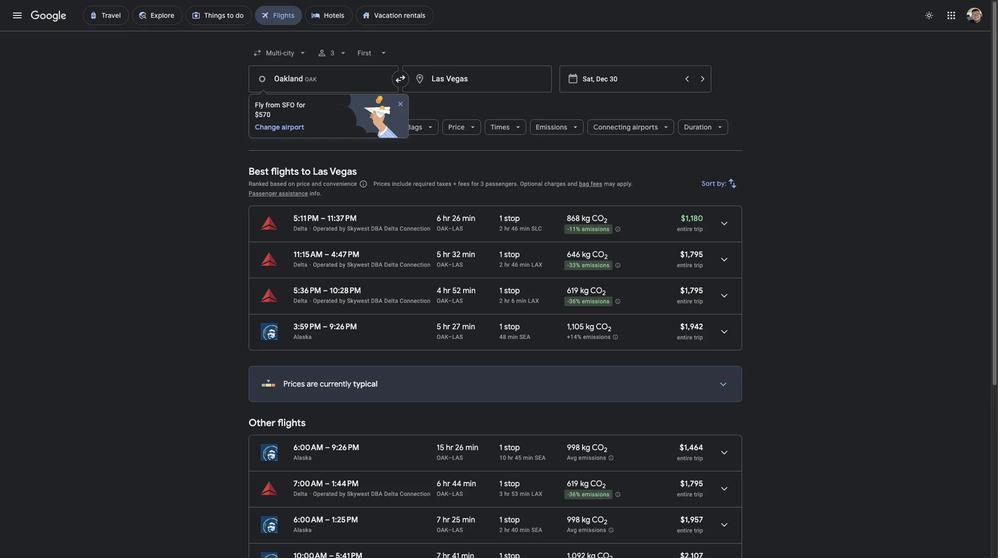 Task type: describe. For each thing, give the bounding box(es) containing it.
bag
[[579, 181, 589, 187]]

Arrival time: 9:26 PM. text field
[[329, 322, 357, 332]]

other
[[249, 417, 275, 429]]

trip for 5 hr 27 min
[[694, 335, 703, 341]]

typical
[[353, 380, 378, 389]]

dba for 10:28 pm
[[371, 298, 383, 305]]

skywest for 11:37 pm
[[347, 226, 370, 232]]

min inside 7 hr 25 min oak – las
[[462, 516, 475, 525]]

hr inside the "1 stop 2 hr 6 min lax"
[[504, 298, 510, 305]]

stop for 4 hr 52 min
[[504, 286, 520, 296]]

total duration 15 hr 26 min. element
[[437, 443, 500, 455]]

1180 US dollars text field
[[681, 214, 703, 224]]

kg for 7 hr 25 min
[[582, 516, 590, 525]]

main menu image
[[12, 10, 23, 21]]

3:59 pm
[[294, 322, 321, 332]]

1:44 pm
[[332, 480, 359, 489]]

change appearance image
[[918, 4, 941, 27]]

– inside 6:00 am – 9:26 pm alaska
[[325, 443, 330, 453]]

25
[[452, 516, 460, 525]]

hr inside 4 hr 52 min oak – las
[[443, 286, 451, 296]]

– inside 15 hr 26 min oak – las
[[448, 455, 452, 462]]

entire for 5 hr 27 min
[[677, 335, 693, 341]]

– inside 6 hr 44 min oak – las
[[448, 491, 452, 498]]

6:00 am for 9:26 pm
[[294, 443, 323, 453]]

connection for 6 hr 44 min
[[400, 491, 431, 498]]

– left 4:47 pm
[[325, 250, 329, 260]]

2 inside the 1,105 kg co 2
[[608, 325, 612, 334]]

flight details. leaves oakland international airport at 3:59 pm on saturday, december 30 and arrives at harry reid international airport at 9:26 pm on saturday, december 30. image
[[713, 321, 736, 344]]

hr inside 1 stop 2 hr 46 min lax
[[504, 262, 510, 268]]

stop for 6 hr 44 min
[[504, 480, 520, 489]]

dba for 4:47 pm
[[371, 262, 383, 268]]

flights for best
[[271, 166, 299, 178]]

36% for 4 hr 52 min
[[569, 298, 580, 305]]

passengers.
[[486, 181, 519, 187]]

46 for 6 hr 26 min
[[511, 226, 518, 232]]

998 kg co 2 for $1,464
[[567, 443, 608, 455]]

kg for 6 hr 26 min
[[582, 214, 590, 224]]

Arrival time: 1:25 PM. text field
[[332, 516, 358, 525]]

hr inside 1 stop 10 hr 45 min sea
[[508, 455, 513, 462]]

1 for 7 hr 25 min
[[500, 516, 502, 525]]

min inside the 5 hr 32 min oak – las
[[462, 250, 475, 260]]

entire for 6 hr 44 min
[[677, 492, 693, 498]]

passenger
[[249, 190, 277, 197]]

7:00 am – 1:44 pm
[[294, 480, 359, 489]]

total duration 6 hr 44 min. element
[[437, 480, 500, 491]]

Arrival time: 1:44 PM. text field
[[332, 480, 359, 489]]

1795 US dollars text field
[[680, 286, 703, 296]]

6:00 am – 9:26 pm alaska
[[294, 443, 359, 462]]

best flights to las vegas
[[249, 166, 357, 178]]

assistance
[[279, 190, 308, 197]]

min inside the "1 stop 2 hr 6 min lax"
[[516, 298, 527, 305]]

for inside the fly from sfo for $570 change airport
[[296, 101, 305, 109]]

avg for 7 hr 25 min
[[567, 527, 577, 534]]

hr inside the 1 stop 2 hr 46 min slc
[[504, 226, 510, 232]]

departure time: 6:00 am. text field for 9:26 pm
[[294, 443, 323, 453]]

co for 6 hr 44 min
[[590, 480, 603, 489]]

trip for 6 hr 26 min
[[694, 226, 703, 233]]

min inside 1 stop 48 min sea
[[508, 334, 518, 341]]

learn more about ranking image
[[359, 180, 368, 188]]

lax for 5 hr 32 min
[[532, 262, 543, 268]]

1 stop flight. element for 6 hr 26 min
[[500, 214, 520, 225]]

– left 1:44 pm text box
[[325, 480, 330, 489]]

min inside 1 stop 3 hr 53 min lax
[[520, 491, 530, 498]]

646
[[567, 250, 580, 260]]

-36% emissions for 6 hr 44 min
[[568, 492, 610, 498]]

9:26 pm for 6:00 am
[[332, 443, 359, 453]]

kg for 6 hr 44 min
[[580, 480, 589, 489]]

co for 7 hr 25 min
[[592, 516, 604, 525]]

passenger assistance button
[[249, 190, 308, 197]]

leaves oakland international airport at 6:00 am on saturday, december 30 and arrives at harry reid international airport at 1:25 pm on saturday, december 30. element
[[294, 516, 358, 525]]

5:36 pm
[[294, 286, 321, 296]]

– inside 5 hr 27 min oak – las
[[448, 334, 452, 341]]

may
[[604, 181, 615, 187]]

leaves oakland international airport at 3:59 pm on saturday, december 30 and arrives at harry reid international airport at 9:26 pm on saturday, december 30. element
[[294, 322, 357, 332]]

connection for 4 hr 52 min
[[400, 298, 431, 305]]

1 for 6 hr 26 min
[[500, 214, 502, 224]]

vegas
[[330, 166, 357, 178]]

other flights
[[249, 417, 306, 429]]

charges
[[544, 181, 566, 187]]

las
[[313, 166, 328, 178]]

3 inside 3 popup button
[[331, 49, 335, 57]]

$1,464 entire trip
[[677, 443, 703, 462]]

15
[[437, 443, 444, 453]]

hr inside 6 hr 44 min oak – las
[[443, 480, 450, 489]]

alaska for 15 hr 26 min
[[294, 455, 312, 462]]

optional
[[520, 181, 543, 187]]

1 stop flight. element for 15 hr 26 min
[[500, 443, 520, 455]]

airports
[[633, 123, 658, 132]]

6 hr 26 min oak – las
[[437, 214, 475, 232]]

flight details. leaves oakland international airport at 5:36 pm on saturday, december 30 and arrives at harry reid international airport at 10:28 pm on saturday, december 30. image
[[713, 284, 736, 308]]

33%
[[569, 262, 580, 269]]

11%
[[569, 226, 580, 233]]

oak for 4 hr 52 min
[[437, 298, 448, 305]]

3 inside prices include required taxes + fees for 3 passengers. optional charges and bag fees may apply. passenger assistance
[[481, 181, 484, 187]]

oak for 15 hr 26 min
[[437, 455, 448, 462]]

stops, not selected image
[[307, 116, 347, 139]]

1,105 kg co 2
[[567, 322, 612, 334]]

3 button
[[313, 41, 352, 65]]

by for 11:37 pm
[[339, 226, 346, 232]]

bag fees button
[[579, 181, 602, 187]]

operated for 11:15 am
[[313, 262, 338, 268]]

32
[[452, 250, 461, 260]]

10
[[500, 455, 506, 462]]

Arrival time: 11:37 PM. text field
[[327, 214, 357, 224]]

sea for 7 hr 25 min
[[532, 527, 542, 534]]

operated by skywest dba delta connection for 7:00 am – 1:44 pm
[[313, 491, 431, 498]]

998 kg co 2 for $1,957
[[567, 516, 608, 527]]

6:00 am for 1:25 pm
[[294, 516, 323, 525]]

998 for 15 hr 26 min
[[567, 443, 580, 453]]

none search field containing add flight
[[249, 41, 742, 151]]

change airport button
[[255, 122, 321, 132]]

las for 6 hr 26 min
[[452, 226, 463, 232]]

6 inside the "1 stop 2 hr 6 min lax"
[[511, 298, 515, 305]]

skywest for 10:28 pm
[[347, 298, 370, 305]]

skywest for 1:44 pm
[[347, 491, 370, 498]]

slc
[[532, 226, 542, 232]]

by for 4:47 pm
[[339, 262, 346, 268]]

all filters
[[267, 123, 295, 132]]

sort by: button
[[698, 172, 742, 195]]

lax for 6 hr 44 min
[[532, 491, 543, 498]]

skywest for 4:47 pm
[[347, 262, 370, 268]]

$1,180
[[681, 214, 703, 224]]

6:00 am – 1:25 pm alaska
[[294, 516, 358, 534]]

– inside 3:59 pm – 9:26 pm alaska
[[323, 322, 328, 332]]

min inside 4 hr 52 min oak – las
[[463, 286, 476, 296]]

Departure time: 11:15 AM. text field
[[294, 250, 323, 260]]

co for 6 hr 26 min
[[592, 214, 604, 224]]

connecting airports
[[593, 123, 658, 132]]

total duration 6 hr 26 min. element
[[437, 214, 500, 225]]

5 hr 27 min oak – las
[[437, 322, 475, 341]]

5:11 pm
[[294, 214, 319, 224]]

layover (1 of 1) is a 2 hr 46 min layover at los angeles international airport in los angeles. element
[[500, 261, 562, 269]]

min inside 1 stop 2 hr 40 min sea
[[520, 527, 530, 534]]

6 for 6 hr 44 min
[[437, 480, 441, 489]]

operated by skywest dba delta connection for 11:15 am – 4:47 pm
[[313, 262, 431, 268]]

+
[[453, 181, 457, 187]]

connecting airports button
[[588, 116, 675, 139]]

connecting
[[593, 123, 631, 132]]

min inside 5 hr 27 min oak – las
[[462, 322, 475, 332]]

1 stop flight. element for 5 hr 27 min
[[500, 322, 520, 334]]

include
[[392, 181, 412, 187]]

add
[[260, 104, 273, 112]]

– right the 5:36 pm text box
[[323, 286, 328, 296]]

total duration 4 hr 52 min. element
[[437, 286, 500, 297]]

hr inside 7 hr 25 min oak – las
[[443, 516, 450, 525]]

required
[[413, 181, 435, 187]]

times
[[491, 123, 510, 132]]

price
[[297, 181, 310, 187]]

leaves oakland international airport at 7:00 am on saturday, december 30 and arrives at harry reid international airport at 1:44 pm on saturday, december 30. element
[[294, 480, 359, 489]]

2 inside 868 kg co 2
[[604, 217, 607, 225]]

45
[[515, 455, 522, 462]]

las for 7 hr 25 min
[[452, 527, 463, 534]]

- for 4 hr 52 min
[[568, 298, 569, 305]]

las for 5 hr 27 min
[[452, 334, 463, 341]]

las for 6 hr 44 min
[[452, 491, 463, 498]]

total duration 7 hr 41 min. element
[[437, 552, 500, 559]]

min inside 1 stop 2 hr 46 min lax
[[520, 262, 530, 268]]

1:25 pm
[[332, 516, 358, 525]]

close image
[[397, 100, 404, 108]]

airlines
[[357, 123, 381, 132]]

ranked based on price and convenience
[[249, 181, 357, 187]]

add flight
[[260, 104, 292, 112]]

53
[[511, 491, 518, 498]]

stop for 5 hr 32 min
[[504, 250, 520, 260]]

$570
[[255, 111, 271, 119]]

hr inside 1 stop 2 hr 40 min sea
[[504, 527, 510, 534]]

kg for 15 hr 26 min
[[582, 443, 590, 453]]

hr inside the 5 hr 32 min oak – las
[[443, 250, 450, 260]]

1 for 5 hr 32 min
[[500, 250, 502, 260]]

flights for other
[[278, 417, 306, 429]]

loading results progress bar
[[0, 31, 991, 33]]

hr inside 1 stop 3 hr 53 min lax
[[504, 491, 510, 498]]

flight details. leaves oakland international airport at 6:00 am on saturday, december 30 and arrives at harry reid international airport at 9:26 pm on saturday, december 30. image
[[713, 442, 736, 465]]

trip for 4 hr 52 min
[[694, 298, 703, 305]]

sea for 15 hr 26 min
[[535, 455, 546, 462]]

2 inside '646 kg co 2'
[[604, 253, 608, 261]]

entire for 15 hr 26 min
[[677, 455, 693, 462]]

998 for 7 hr 25 min
[[567, 516, 580, 525]]

44
[[452, 480, 461, 489]]

6 hr 44 min oak – las
[[437, 480, 476, 498]]

co for 4 hr 52 min
[[590, 286, 603, 296]]

sea inside 1 stop 48 min sea
[[520, 334, 530, 341]]

2 $1,795 entire trip from the top
[[677, 286, 703, 305]]

add flight button
[[249, 100, 303, 116]]

kg for 4 hr 52 min
[[580, 286, 589, 296]]

Departure time: 10:00 AM. text field
[[294, 552, 327, 559]]

min inside the 1 stop 2 hr 46 min slc
[[520, 226, 530, 232]]

hr inside 15 hr 26 min oak – las
[[446, 443, 453, 453]]

Departure time: 5:36 PM. text field
[[294, 286, 321, 296]]

2 inside 1 stop 2 hr 40 min sea
[[500, 527, 503, 534]]

- for 6 hr 26 min
[[568, 226, 569, 233]]



Task type: locate. For each thing, give the bounding box(es) containing it.
619 kg co 2
[[567, 286, 606, 297], [567, 480, 606, 491]]

Departure time: 6:00 AM. text field
[[294, 443, 323, 453], [294, 516, 323, 525]]

2 619 from the top
[[567, 480, 578, 489]]

5 stop from the top
[[504, 443, 520, 453]]

from
[[266, 101, 280, 109]]

1 36% from the top
[[569, 298, 580, 305]]

oak for 7 hr 25 min
[[437, 527, 448, 534]]

stop inside 1 stop 48 min sea
[[504, 322, 520, 332]]

stop up 40
[[504, 516, 520, 525]]

4 connection from the top
[[400, 491, 431, 498]]

main content
[[249, 159, 742, 559]]

1795 US dollars text field
[[680, 480, 703, 489]]

– down 27
[[448, 334, 452, 341]]

2 avg from the top
[[567, 527, 577, 534]]

emissions
[[536, 123, 567, 132]]

1 up 10
[[500, 443, 502, 453]]

$1,957 entire trip
[[677, 516, 703, 535]]

las inside 5 hr 27 min oak – las
[[452, 334, 463, 341]]

None field
[[249, 44, 312, 62], [354, 44, 393, 62], [249, 44, 312, 62], [354, 44, 393, 62]]

convenience
[[323, 181, 357, 187]]

619
[[567, 286, 578, 296], [567, 480, 578, 489]]

1 horizontal spatial for
[[471, 181, 479, 187]]

entire for 7 hr 25 min
[[677, 528, 693, 535]]

1 998 kg co 2 from the top
[[567, 443, 608, 455]]

0 horizontal spatial prices
[[283, 380, 305, 389]]

7:00 am
[[294, 480, 323, 489]]

1 up layover (1 of 1) is a 2 hr 40 min layover at seattle-tacoma international airport in seattle. element
[[500, 516, 502, 525]]

6 oak from the top
[[437, 491, 448, 498]]

1 vertical spatial 6
[[511, 298, 515, 305]]

hr right 15
[[446, 443, 453, 453]]

1 stop 2 hr 46 min slc
[[500, 214, 542, 232]]

airport
[[282, 123, 304, 132]]

hr left 45
[[508, 455, 513, 462]]

flights
[[271, 166, 299, 178], [278, 417, 306, 429]]

leaves oakland international airport at 5:11 pm on saturday, december 30 and arrives at harry reid international airport at 11:37 pm on saturday, december 30. element
[[294, 214, 357, 224]]

3 operated by skywest dba delta connection from the top
[[313, 298, 431, 305]]

1 vertical spatial -36% emissions
[[568, 492, 610, 498]]

1 vertical spatial avg
[[567, 527, 577, 534]]

2 vertical spatial lax
[[532, 491, 543, 498]]

stop for 15 hr 26 min
[[504, 443, 520, 453]]

46 up the "1 stop 2 hr 6 min lax" at bottom
[[511, 262, 518, 268]]

sfo
[[282, 101, 295, 109]]

trip down 1464 us dollars "text field"
[[694, 455, 703, 462]]

las down 52
[[452, 298, 463, 305]]

2 vertical spatial sea
[[532, 527, 542, 534]]

11:15 am
[[294, 250, 323, 260]]

2 6:00 am from the top
[[294, 516, 323, 525]]

departure time: 6:00 am. text field up 7:00 am text box
[[294, 443, 323, 453]]

1 $1,795 from the top
[[680, 250, 703, 260]]

$1,180 entire trip
[[677, 214, 703, 233]]

trip for 7 hr 25 min
[[694, 528, 703, 535]]

1 - from the top
[[568, 226, 569, 233]]

2 36% from the top
[[569, 492, 580, 498]]

1 alaska from the top
[[294, 334, 312, 341]]

1 inside the "1 stop 2 hr 6 min lax"
[[500, 286, 502, 296]]

entire for 5 hr 32 min
[[677, 262, 693, 269]]

by for 1:44 pm
[[339, 491, 346, 498]]

6:00 am inside 6:00 am – 9:26 pm alaska
[[294, 443, 323, 453]]

emissions button
[[530, 116, 584, 139]]

stop up layover (1 of 1) is a 2 hr 46 min layover at salt lake city international airport in salt lake city. element
[[504, 214, 520, 224]]

oak for 5 hr 32 min
[[437, 262, 448, 268]]

alaska inside 3:59 pm – 9:26 pm alaska
[[294, 334, 312, 341]]

stop inside 1 stop 2 hr 40 min sea
[[504, 516, 520, 525]]

0 horizontal spatial 3
[[331, 49, 335, 57]]

1 vertical spatial prices
[[283, 380, 305, 389]]

6 entire from the top
[[677, 492, 693, 498]]

2 vertical spatial 6
[[437, 480, 441, 489]]

1 fees from the left
[[458, 181, 470, 187]]

layover (1 of 1) is a 10 hr 45 min layover at seattle-tacoma international airport in seattle. element
[[500, 455, 562, 462]]

7 las from the top
[[452, 527, 463, 534]]

1957 US dollars text field
[[681, 516, 703, 525]]

dba for 1:44 pm
[[371, 491, 383, 498]]

duration button
[[678, 116, 728, 139]]

oak inside the 5 hr 32 min oak – las
[[437, 262, 448, 268]]

co for 15 hr 26 min
[[592, 443, 604, 453]]

46
[[511, 226, 518, 232], [511, 262, 518, 268]]

hr left the 53
[[504, 491, 510, 498]]

kg inside the 1,105 kg co 2
[[586, 322, 594, 332]]

2 - from the top
[[568, 262, 569, 269]]

0 vertical spatial avg
[[567, 455, 577, 462]]

apply.
[[617, 181, 633, 187]]

- for 5 hr 32 min
[[568, 262, 569, 269]]

1 619 from the top
[[567, 286, 578, 296]]

6:00 am up departure time: 10:00 am. text box
[[294, 516, 323, 525]]

entire down $1,942
[[677, 335, 693, 341]]

operated by skywest dba delta connection down 1:44 pm
[[313, 491, 431, 498]]

leaves oakland international airport at 10:00 am on saturday, december 30 and arrives at harry reid international airport at 5:41 pm on saturday, december 30. element
[[294, 552, 362, 559]]

las inside 6 hr 26 min oak – las
[[452, 226, 463, 232]]

min right 15
[[466, 443, 479, 453]]

1 stop flight. element up 40
[[500, 516, 520, 527]]

1464 US dollars text field
[[680, 443, 703, 453]]

min
[[462, 214, 475, 224], [520, 226, 530, 232], [462, 250, 475, 260], [520, 262, 530, 268], [463, 286, 476, 296], [516, 298, 527, 305], [462, 322, 475, 332], [508, 334, 518, 341], [466, 443, 479, 453], [523, 455, 533, 462], [463, 480, 476, 489], [520, 491, 530, 498], [462, 516, 475, 525], [520, 527, 530, 534]]

9:26 pm inside 3:59 pm – 9:26 pm alaska
[[329, 322, 357, 332]]

3 $1,795 from the top
[[680, 480, 703, 489]]

operated down leaves oakland international airport at 5:36 pm on saturday, december 30 and arrives at harry reid international airport at 10:28 pm on saturday, december 30. element
[[313, 298, 338, 305]]

operated by skywest dba delta connection for 5:11 pm – 11:37 pm
[[313, 226, 431, 232]]

bags button
[[401, 116, 439, 139]]

operated by skywest dba delta connection
[[313, 226, 431, 232], [313, 262, 431, 268], [313, 298, 431, 305], [313, 491, 431, 498]]

6 1 from the top
[[500, 480, 502, 489]]

operated for 5:36 pm
[[313, 298, 338, 305]]

1 vertical spatial 9:26 pm
[[332, 443, 359, 453]]

1 vertical spatial sea
[[535, 455, 546, 462]]

4 operated by skywest dba delta connection from the top
[[313, 491, 431, 498]]

oak up 7
[[437, 491, 448, 498]]

– down total duration 6 hr 26 min. element
[[448, 226, 452, 232]]

868 kg co 2
[[567, 214, 607, 225]]

6 inside 6 hr 44 min oak – las
[[437, 480, 441, 489]]

2 vertical spatial $1,795 entire trip
[[677, 480, 703, 498]]

skywest down 1:44 pm
[[347, 491, 370, 498]]

26 inside 15 hr 26 min oak – las
[[455, 443, 464, 453]]

prices are currently typical
[[283, 380, 378, 389]]

entire for 6 hr 26 min
[[677, 226, 693, 233]]

all
[[267, 123, 275, 132]]

co for 5 hr 27 min
[[596, 322, 608, 332]]

40
[[511, 527, 518, 534]]

3 connection from the top
[[400, 298, 431, 305]]

– down "32"
[[448, 262, 452, 268]]

0 horizontal spatial fees
[[458, 181, 470, 187]]

min inside 15 hr 26 min oak – las
[[466, 443, 479, 453]]

1,105
[[567, 322, 584, 332]]

1 stop flight. element
[[500, 214, 520, 225], [500, 250, 520, 261], [500, 286, 520, 297], [500, 322, 520, 334], [500, 443, 520, 455], [500, 480, 520, 491], [500, 516, 520, 527], [500, 552, 520, 559]]

5 trip from the top
[[694, 455, 703, 462]]

2 1 from the top
[[500, 250, 502, 260]]

leaves oakland international airport at 6:00 am on saturday, december 30 and arrives at harry reid international airport at 9:26 pm on saturday, december 30. element
[[294, 443, 359, 453]]

1 stop flight. element for 4 hr 52 min
[[500, 286, 520, 297]]

2 operated from the top
[[313, 262, 338, 268]]

$1,795
[[680, 250, 703, 260], [680, 286, 703, 296], [680, 480, 703, 489]]

entire for 4 hr 52 min
[[677, 298, 693, 305]]

entire down $1,180
[[677, 226, 693, 233]]

oak for 6 hr 44 min
[[437, 491, 448, 498]]

4
[[437, 286, 441, 296]]

emissions
[[582, 226, 610, 233], [582, 262, 610, 269], [582, 298, 610, 305], [583, 334, 611, 341], [579, 455, 606, 462], [582, 492, 610, 498], [579, 527, 606, 534]]

1 stop flight. element up the 53
[[500, 480, 520, 491]]

avg emissions for $1,464
[[567, 455, 606, 462]]

2 vertical spatial alaska
[[294, 527, 312, 534]]

more details image
[[712, 373, 735, 396]]

alaska for 5 hr 27 min
[[294, 334, 312, 341]]

1 trip from the top
[[694, 226, 703, 233]]

total duration 7 hr 25 min. element
[[437, 516, 500, 527]]

1 stop flight. element up 10
[[500, 443, 520, 455]]

$1,795 entire trip for $1,180
[[677, 250, 703, 269]]

bags
[[407, 123, 422, 132]]

2 46 from the top
[[511, 262, 518, 268]]

Departure text field
[[583, 66, 679, 92]]

1 vertical spatial $1,795 entire trip
[[677, 286, 703, 305]]

1 departure time: 6:00 am. text field from the top
[[294, 443, 323, 453]]

1 connection from the top
[[400, 226, 431, 232]]

1 horizontal spatial fees
[[591, 181, 602, 187]]

duration
[[684, 123, 712, 132]]

1 down 10
[[500, 480, 502, 489]]

5 las from the top
[[452, 455, 463, 462]]

prices for are
[[283, 380, 305, 389]]

None search field
[[249, 41, 742, 151]]

entire down $1,957
[[677, 528, 693, 535]]

1 oak from the top
[[437, 226, 448, 232]]

layover (1 of 1) is a 48 min layover at seattle-tacoma international airport in seattle. element
[[500, 334, 562, 341]]

4 operated from the top
[[313, 491, 338, 498]]

1 horizontal spatial 3
[[481, 181, 484, 187]]

min up total duration 5 hr 32 min. "element"
[[462, 214, 475, 224]]

2 entire from the top
[[677, 262, 693, 269]]

1 stop flight. element for 7 hr 25 min
[[500, 516, 520, 527]]

las inside the 5 hr 32 min oak – las
[[452, 262, 463, 268]]

5 hr 32 min oak – las
[[437, 250, 475, 268]]

1 vertical spatial 46
[[511, 262, 518, 268]]

$1,795 down $1,464 entire trip
[[680, 480, 703, 489]]

1 vertical spatial $1,795
[[680, 286, 703, 296]]

7 entire from the top
[[677, 528, 693, 535]]

las for 15 hr 26 min
[[452, 455, 463, 462]]

1 stop 2 hr 46 min lax
[[500, 250, 543, 268]]

connection for 6 hr 26 min
[[400, 226, 431, 232]]

4 skywest from the top
[[347, 491, 370, 498]]

entire down 1464 us dollars "text field"
[[677, 455, 693, 462]]

min right 40
[[520, 527, 530, 534]]

alaska
[[294, 334, 312, 341], [294, 455, 312, 462], [294, 527, 312, 534]]

Departure time: 3:59 PM. text field
[[294, 322, 321, 332]]

48
[[500, 334, 506, 341]]

2 by from the top
[[339, 262, 346, 268]]

46 left slc
[[511, 226, 518, 232]]

2 stop from the top
[[504, 250, 520, 260]]

5 oak from the top
[[437, 455, 448, 462]]

-33% emissions
[[568, 262, 610, 269]]

1 vertical spatial 3
[[481, 181, 484, 187]]

2 inside the 1 stop 2 hr 46 min slc
[[500, 226, 503, 232]]

2 fees from the left
[[591, 181, 602, 187]]

lax inside the "1 stop 2 hr 6 min lax"
[[528, 298, 539, 305]]

1 6:00 am from the top
[[294, 443, 323, 453]]

1 vertical spatial flights
[[278, 417, 306, 429]]

flights up based
[[271, 166, 299, 178]]

by:
[[717, 179, 727, 188]]

co inside 868 kg co 2
[[592, 214, 604, 224]]

0 vertical spatial 46
[[511, 226, 518, 232]]

sea right 45
[[535, 455, 546, 462]]

10:28 pm
[[330, 286, 361, 296]]

swap origin and destination. image
[[395, 73, 406, 85]]

2 las from the top
[[452, 262, 463, 268]]

leaves oakland international airport at 5:36 pm on saturday, december 30 and arrives at harry reid international airport at 10:28 pm on saturday, december 30. element
[[294, 286, 361, 296]]

868
[[567, 214, 580, 224]]

1 las from the top
[[452, 226, 463, 232]]

Arrival time: 5:41 PM. text field
[[336, 552, 362, 559]]

1 and from the left
[[312, 181, 322, 187]]

oak inside 15 hr 26 min oak – las
[[437, 455, 448, 462]]

7 stop from the top
[[504, 516, 520, 525]]

6 stop from the top
[[504, 480, 520, 489]]

4 1 stop flight. element from the top
[[500, 322, 520, 334]]

5 entire from the top
[[677, 455, 693, 462]]

7
[[437, 516, 441, 525]]

2 998 kg co 2 from the top
[[567, 516, 608, 527]]

1 vertical spatial lax
[[528, 298, 539, 305]]

connection left 4 hr 52 min oak – las
[[400, 298, 431, 305]]

connection left 6 hr 26 min oak – las
[[400, 226, 431, 232]]

5 inside 5 hr 27 min oak – las
[[437, 322, 441, 332]]

0 vertical spatial 619
[[567, 286, 578, 296]]

1 vertical spatial 5
[[437, 322, 441, 332]]

3 entire from the top
[[677, 298, 693, 305]]

4:47 pm
[[331, 250, 359, 260]]

kg for 5 hr 32 min
[[582, 250, 591, 260]]

for inside prices include required taxes + fees for 3 passengers. optional charges and bag fees may apply. passenger assistance
[[471, 181, 479, 187]]

0 vertical spatial departure time: 6:00 am. text field
[[294, 443, 323, 453]]

9:26 pm for 3:59 pm
[[329, 322, 357, 332]]

trip inside $1,180 entire trip
[[694, 226, 703, 233]]

3 1 from the top
[[500, 286, 502, 296]]

lax up the "1 stop 2 hr 6 min lax" at bottom
[[532, 262, 543, 268]]

$1,795 entire trip up 1957 us dollars 'text box' at the right bottom of the page
[[677, 480, 703, 498]]

$1,795 entire trip for $1,464
[[677, 480, 703, 498]]

1 vertical spatial alaska
[[294, 455, 312, 462]]

hr left 27
[[443, 322, 450, 332]]

las for 4 hr 52 min
[[452, 298, 463, 305]]

6:00 am inside "6:00 am – 1:25 pm alaska"
[[294, 516, 323, 525]]

by
[[339, 226, 346, 232], [339, 262, 346, 268], [339, 298, 346, 305], [339, 491, 346, 498]]

trip down $1,180
[[694, 226, 703, 233]]

7 trip from the top
[[694, 528, 703, 535]]

– inside 6 hr 26 min oak – las
[[448, 226, 452, 232]]

36% for 6 hr 44 min
[[569, 492, 580, 498]]

2 1 stop flight. element from the top
[[500, 250, 520, 261]]

las inside 4 hr 52 min oak – las
[[452, 298, 463, 305]]

layover (1 of 1) is a 2 hr 6 min layover at los angeles international airport in los angeles. element
[[500, 297, 562, 305]]

0 vertical spatial 26
[[452, 214, 461, 224]]

52
[[452, 286, 461, 296]]

hr right 7
[[443, 516, 450, 525]]

stop inside 1 stop 3 hr 53 min lax
[[504, 480, 520, 489]]

min right 25
[[462, 516, 475, 525]]

flight details. leaves oakland international airport at 5:11 pm on saturday, december 30 and arrives at harry reid international airport at 11:37 pm on saturday, december 30. image
[[713, 212, 736, 235]]

alaska for 7 hr 25 min
[[294, 527, 312, 534]]

times button
[[485, 116, 526, 139]]

3 1 stop flight. element from the top
[[500, 286, 520, 297]]

trip down $1,795 text field
[[694, 492, 703, 498]]

2 inside 1 stop 2 hr 46 min lax
[[500, 262, 503, 268]]

1 for 6 hr 44 min
[[500, 480, 502, 489]]

– down total duration 4 hr 52 min. element
[[448, 298, 452, 305]]

las for 5 hr 32 min
[[452, 262, 463, 268]]

2 dba from the top
[[371, 262, 383, 268]]

6 up 1 stop 48 min sea
[[511, 298, 515, 305]]

1 for 5 hr 27 min
[[500, 322, 502, 332]]

stop for 6 hr 26 min
[[504, 214, 520, 224]]

0 vertical spatial 3
[[331, 49, 335, 57]]

0 vertical spatial 9:26 pm
[[329, 322, 357, 332]]

5 for 5 hr 27 min
[[437, 322, 441, 332]]

1 stop 3 hr 53 min lax
[[500, 480, 543, 498]]

to
[[301, 166, 311, 178]]

1 998 from the top
[[567, 443, 580, 453]]

hr inside 6 hr 26 min oak – las
[[443, 214, 450, 224]]

las inside 15 hr 26 min oak – las
[[452, 455, 463, 462]]

3 stop from the top
[[504, 286, 520, 296]]

1795 US dollars text field
[[680, 250, 703, 260]]

connection
[[400, 226, 431, 232], [400, 262, 431, 268], [400, 298, 431, 305], [400, 491, 431, 498]]

0 vertical spatial alaska
[[294, 334, 312, 341]]

1 inside 1 stop 2 hr 40 min sea
[[500, 516, 502, 525]]

2 inside the "1 stop 2 hr 6 min lax"
[[500, 298, 503, 305]]

operated down leaves oakland international airport at 5:11 pm on saturday, december 30 and arrives at harry reid international airport at 11:37 pm on saturday, december 30. element at the top left of page
[[313, 226, 338, 232]]

min right the 48
[[508, 334, 518, 341]]

619 for 4 hr 52 min
[[567, 286, 578, 296]]

stop for 7 hr 25 min
[[504, 516, 520, 525]]

min inside 6 hr 44 min oak – las
[[463, 480, 476, 489]]

4 1 from the top
[[500, 322, 502, 332]]

flight details. leaves oakland international airport at 6:00 am on saturday, december 30 and arrives at harry reid international airport at 1:25 pm on saturday, december 30. image
[[713, 514, 736, 537]]

kg for 5 hr 27 min
[[586, 322, 594, 332]]

None text field
[[402, 66, 552, 93]]

currently
[[320, 380, 351, 389]]

operated by skywest dba delta connection down the 10:28 pm text field
[[313, 298, 431, 305]]

26 inside 6 hr 26 min oak – las
[[452, 214, 461, 224]]

– down 25
[[448, 527, 452, 534]]

min right 52
[[463, 286, 476, 296]]

by down 4:47 pm text box at the left
[[339, 262, 346, 268]]

1 stop from the top
[[504, 214, 520, 224]]

1 inside 1 stop 3 hr 53 min lax
[[500, 480, 502, 489]]

all filters button
[[249, 116, 303, 139]]

operated down 7:00 am – 1:44 pm
[[313, 491, 338, 498]]

oak for 6 hr 26 min
[[437, 226, 448, 232]]

– inside "6:00 am – 1:25 pm alaska"
[[325, 516, 330, 525]]

1 vertical spatial 998
[[567, 516, 580, 525]]

46 for 5 hr 32 min
[[511, 262, 518, 268]]

4 oak from the top
[[437, 334, 448, 341]]

hr right 4
[[443, 286, 451, 296]]

oak inside 6 hr 44 min oak – las
[[437, 491, 448, 498]]

flights right other
[[278, 417, 306, 429]]

1
[[500, 214, 502, 224], [500, 250, 502, 260], [500, 286, 502, 296], [500, 322, 502, 332], [500, 443, 502, 453], [500, 480, 502, 489], [500, 516, 502, 525]]

0 vertical spatial -36% emissions
[[568, 298, 610, 305]]

4 - from the top
[[568, 492, 569, 498]]

1 up layover (1 of 1) is a 2 hr 46 min layover at los angeles international airport in los angeles. element
[[500, 250, 502, 260]]

3 operated from the top
[[313, 298, 338, 305]]

1 stop 10 hr 45 min sea
[[500, 443, 546, 462]]

4 by from the top
[[339, 491, 346, 498]]

$1,464
[[680, 443, 703, 453]]

hr up the "1 stop 2 hr 6 min lax" at bottom
[[504, 262, 510, 268]]

hr down prices include required taxes + fees for 3 passengers. optional charges and bag fees may apply. passenger assistance
[[443, 214, 450, 224]]

total duration 5 hr 27 min. element
[[437, 322, 500, 334]]

and left bag
[[568, 181, 578, 187]]

las down 44
[[452, 491, 463, 498]]

1 operated from the top
[[313, 226, 338, 232]]

11:15 am – 4:47 pm
[[294, 250, 359, 260]]

2 oak from the top
[[437, 262, 448, 268]]

lax for 4 hr 52 min
[[528, 298, 539, 305]]

hr
[[443, 214, 450, 224], [504, 226, 510, 232], [443, 250, 450, 260], [504, 262, 510, 268], [443, 286, 451, 296], [504, 298, 510, 305], [443, 322, 450, 332], [446, 443, 453, 453], [508, 455, 513, 462], [443, 480, 450, 489], [504, 491, 510, 498], [443, 516, 450, 525], [504, 527, 510, 534]]

5:11 pm – 11:37 pm
[[294, 214, 357, 224]]

2 avg emissions from the top
[[567, 527, 606, 534]]

0 vertical spatial avg emissions
[[567, 455, 606, 462]]

1 by from the top
[[339, 226, 346, 232]]

fly
[[255, 101, 264, 109]]

6 trip from the top
[[694, 492, 703, 498]]

sea right 40
[[532, 527, 542, 534]]

– down 44
[[448, 491, 452, 498]]

sea inside 1 stop 2 hr 40 min sea
[[532, 527, 542, 534]]

1 skywest from the top
[[347, 226, 370, 232]]

5:36 pm – 10:28 pm
[[294, 286, 361, 296]]

stop up the 48
[[504, 322, 520, 332]]

5 for 5 hr 32 min
[[437, 250, 441, 260]]

trip
[[694, 226, 703, 233], [694, 262, 703, 269], [694, 298, 703, 305], [694, 335, 703, 341], [694, 455, 703, 462], [694, 492, 703, 498], [694, 528, 703, 535]]

change
[[255, 123, 280, 132]]

1 vertical spatial 6:00 am
[[294, 516, 323, 525]]

1 1 from the top
[[500, 214, 502, 224]]

skywest down 4:47 pm text box at the left
[[347, 262, 370, 268]]

0 vertical spatial sea
[[520, 334, 530, 341]]

trip for 15 hr 26 min
[[694, 455, 703, 462]]

oak inside 5 hr 27 min oak – las
[[437, 334, 448, 341]]

fly from sfo for $570 change airport
[[255, 101, 305, 132]]

0 horizontal spatial and
[[312, 181, 322, 187]]

1 up the 48
[[500, 322, 502, 332]]

operated down 11:15 am – 4:47 pm
[[313, 262, 338, 268]]

0 vertical spatial 36%
[[569, 298, 580, 305]]

leaves oakland international airport at 11:15 am on saturday, december 30 and arrives at harry reid international airport at 4:47 pm on saturday, december 30. element
[[294, 250, 359, 260]]

7 1 stop flight. element from the top
[[500, 516, 520, 527]]

operated by skywest dba delta connection down 11:37 pm 'text field'
[[313, 226, 431, 232]]

4 las from the top
[[452, 334, 463, 341]]

2 skywest from the top
[[347, 262, 370, 268]]

0 vertical spatial $1,795
[[680, 250, 703, 260]]

- up 1,105
[[568, 298, 569, 305]]

6 1 stop flight. element from the top
[[500, 480, 520, 491]]

trip inside $1,464 entire trip
[[694, 455, 703, 462]]

las down 25
[[452, 527, 463, 534]]

price button
[[443, 116, 481, 139]]

2 operated by skywest dba delta connection from the top
[[313, 262, 431, 268]]

- for 6 hr 44 min
[[568, 492, 569, 498]]

1 619 kg co 2 from the top
[[567, 286, 606, 297]]

2 vertical spatial $1,795
[[680, 480, 703, 489]]

stop up the 53
[[504, 480, 520, 489]]

2 horizontal spatial 3
[[500, 491, 503, 498]]

5 1 from the top
[[500, 443, 502, 453]]

3 dba from the top
[[371, 298, 383, 305]]

– inside 4 hr 52 min oak – las
[[448, 298, 452, 305]]

0 vertical spatial 6:00 am
[[294, 443, 323, 453]]

3 oak from the top
[[437, 298, 448, 305]]

min inside 1 stop 10 hr 45 min sea
[[523, 455, 533, 462]]

alaska inside "6:00 am – 1:25 pm alaska"
[[294, 527, 312, 534]]

9:26 pm inside 6:00 am – 9:26 pm alaska
[[332, 443, 359, 453]]

and inside prices include required taxes + fees for 3 passengers. optional charges and bag fees may apply. passenger assistance
[[568, 181, 578, 187]]

0 vertical spatial lax
[[532, 262, 543, 268]]

flight details. leaves oakland international airport at 7:00 am on saturday, december 30 and arrives at harry reid international airport at 1:44 pm on saturday, december 30. image
[[713, 478, 736, 501]]

stop for 5 hr 27 min
[[504, 322, 520, 332]]

min inside 6 hr 26 min oak – las
[[462, 214, 475, 224]]

min right the 53
[[520, 491, 530, 498]]

– down the total duration 15 hr 26 min. element
[[448, 455, 452, 462]]

co inside '646 kg co 2'
[[592, 250, 604, 260]]

1 horizontal spatial prices
[[373, 181, 390, 187]]

6 las from the top
[[452, 491, 463, 498]]

alaska down leaves oakland international airport at 6:00 am on saturday, december 30 and arrives at harry reid international airport at 9:26 pm on saturday, december 30. element
[[294, 455, 312, 462]]

– inside 7 hr 25 min oak – las
[[448, 527, 452, 534]]

dba for 11:37 pm
[[371, 226, 383, 232]]

layover (1 of 1) is a 2 hr 40 min layover at seattle-tacoma international airport in seattle. element
[[500, 527, 562, 535]]

oak up 4
[[437, 262, 448, 268]]

2 vertical spatial 3
[[500, 491, 503, 498]]

las down total duration 6 hr 26 min. element
[[452, 226, 463, 232]]

connection for 5 hr 32 min
[[400, 262, 431, 268]]

0 vertical spatial $1,795 entire trip
[[677, 250, 703, 269]]

1 dba from the top
[[371, 226, 383, 232]]

1 vertical spatial 998 kg co 2
[[567, 516, 608, 527]]

min left slc
[[520, 226, 530, 232]]

connection left the 5 hr 32 min oak – las
[[400, 262, 431, 268]]

total duration 5 hr 32 min. element
[[437, 250, 500, 261]]

1 horizontal spatial and
[[568, 181, 578, 187]]

trip inside $1,942 entire trip
[[694, 335, 703, 341]]

by down the 10:28 pm text field
[[339, 298, 346, 305]]

998
[[567, 443, 580, 453], [567, 516, 580, 525]]

2 $1,795 from the top
[[680, 286, 703, 296]]

-36% emissions for 4 hr 52 min
[[568, 298, 610, 305]]

sort by:
[[702, 179, 727, 188]]

26 for 15
[[455, 443, 464, 453]]

1 inside 1 stop 10 hr 45 min sea
[[500, 443, 502, 453]]

oak inside 6 hr 26 min oak – las
[[437, 226, 448, 232]]

Arrival time: 10:28 PM. text field
[[330, 286, 361, 296]]

36% up 1,105
[[569, 298, 580, 305]]

6 left 44
[[437, 480, 441, 489]]

8 1 stop flight. element from the top
[[500, 552, 520, 559]]

sea
[[520, 334, 530, 341], [535, 455, 546, 462], [532, 527, 542, 534]]

co for 5 hr 32 min
[[592, 250, 604, 260]]

None text field
[[249, 66, 398, 93]]

by down 11:37 pm
[[339, 226, 346, 232]]

2107 US dollars text field
[[680, 552, 703, 559]]

las down 27
[[452, 334, 463, 341]]

1 vertical spatial 619 kg co 2
[[567, 480, 606, 491]]

646 kg co 2
[[567, 250, 608, 261]]

departure time: 6:00 am. text field for 1:25 pm
[[294, 516, 323, 525]]

0 vertical spatial flights
[[271, 166, 299, 178]]

$1,795 for $1,180
[[680, 250, 703, 260]]

co
[[592, 214, 604, 224], [592, 250, 604, 260], [590, 286, 603, 296], [596, 322, 608, 332], [592, 443, 604, 453], [590, 480, 603, 489], [592, 516, 604, 525]]

– right '3:59 pm'
[[323, 322, 328, 332]]

1 stop 2 hr 40 min sea
[[500, 516, 542, 534]]

2 and from the left
[[568, 181, 578, 187]]

2 998 from the top
[[567, 516, 580, 525]]

co inside the 1,105 kg co 2
[[596, 322, 608, 332]]

avg for 15 hr 26 min
[[567, 455, 577, 462]]

Arrival time: 9:26 PM. text field
[[332, 443, 359, 453]]

1 vertical spatial 36%
[[569, 492, 580, 498]]

flight
[[275, 104, 292, 112]]

entire inside $1,180 entire trip
[[677, 226, 693, 233]]

46 inside the 1 stop 2 hr 46 min slc
[[511, 226, 518, 232]]

Departure time: 5:11 PM. text field
[[294, 214, 319, 224]]

on
[[288, 181, 295, 187]]

0 horizontal spatial for
[[296, 101, 305, 109]]

Arrival time: 4:47 PM. text field
[[331, 250, 359, 260]]

0 vertical spatial 998 kg co 2
[[567, 443, 608, 455]]

1 for 4 hr 52 min
[[500, 286, 502, 296]]

lax up 1 stop 48 min sea
[[528, 298, 539, 305]]

hr left slc
[[504, 226, 510, 232]]

2 departure time: 6:00 am. text field from the top
[[294, 516, 323, 525]]

1 entire from the top
[[677, 226, 693, 233]]

11:37 pm
[[327, 214, 357, 224]]

4 dba from the top
[[371, 491, 383, 498]]

and down the las
[[312, 181, 322, 187]]

price
[[448, 123, 465, 132]]

– right 5:11 pm
[[321, 214, 326, 224]]

sea inside 1 stop 10 hr 45 min sea
[[535, 455, 546, 462]]

3 alaska from the top
[[294, 527, 312, 534]]

main content containing best flights to las vegas
[[249, 159, 742, 559]]

stop inside the 1 stop 2 hr 46 min slc
[[504, 214, 520, 224]]

0 vertical spatial 998
[[567, 443, 580, 453]]

1 vertical spatial for
[[471, 181, 479, 187]]

2 alaska from the top
[[294, 455, 312, 462]]

kg inside '646 kg co 2'
[[582, 250, 591, 260]]

3 skywest from the top
[[347, 298, 370, 305]]

7 oak from the top
[[437, 527, 448, 534]]

operated for 7:00 am
[[313, 491, 338, 498]]

5 left 27
[[437, 322, 441, 332]]

0 vertical spatial for
[[296, 101, 305, 109]]

1942 US dollars text field
[[680, 322, 703, 332]]

layover (1 of 1) is a 3 hr 53 min layover at los angeles international airport in los angeles. element
[[500, 491, 562, 498]]

3 las from the top
[[452, 298, 463, 305]]

for right +
[[471, 181, 479, 187]]

avg emissions for $1,957
[[567, 527, 606, 534]]

$1,795 for $1,464
[[680, 480, 703, 489]]

0 vertical spatial 619 kg co 2
[[567, 286, 606, 297]]

prices for include
[[373, 181, 390, 187]]

entire inside $1,957 entire trip
[[677, 528, 693, 535]]

avg right 'layover (1 of 1) is a 10 hr 45 min layover at seattle-tacoma international airport in seattle.' element at the right bottom
[[567, 455, 577, 462]]

3 inside 1 stop 3 hr 53 min lax
[[500, 491, 503, 498]]

are
[[307, 380, 318, 389]]

1 stop flight. element down layover (1 of 1) is a 2 hr 46 min layover at los angeles international airport in los angeles. element
[[500, 286, 520, 297]]

1 vertical spatial avg emissions
[[567, 527, 606, 534]]

3 by from the top
[[339, 298, 346, 305]]

layover (1 of 1) is a 2 hr 46 min layover at salt lake city international airport in salt lake city. element
[[500, 225, 562, 233]]

26 for 6
[[452, 214, 461, 224]]

1 inside 1 stop 2 hr 46 min lax
[[500, 250, 502, 260]]

1 up layover (1 of 1) is a 2 hr 46 min layover at salt lake city international airport in salt lake city. element
[[500, 214, 502, 224]]

alaska inside 6:00 am – 9:26 pm alaska
[[294, 455, 312, 462]]

trip inside $1,957 entire trip
[[694, 528, 703, 535]]

fees right bag
[[591, 181, 602, 187]]

ranked
[[249, 181, 269, 187]]

prices
[[373, 181, 390, 187], [283, 380, 305, 389]]

1 -36% emissions from the top
[[568, 298, 610, 305]]

1 vertical spatial 619
[[567, 480, 578, 489]]

6 down prices include required taxes + fees for 3 passengers. optional charges and bag fees may apply. passenger assistance
[[437, 214, 441, 224]]

Departure time: 7:00 AM. text field
[[294, 480, 323, 489]]

operated by skywest dba delta connection for 5:36 pm – 10:28 pm
[[313, 298, 431, 305]]

lax inside 1 stop 3 hr 53 min lax
[[532, 491, 543, 498]]

hr left 44
[[443, 480, 450, 489]]

0 vertical spatial 6
[[437, 214, 441, 224]]

2 619 kg co 2 from the top
[[567, 480, 606, 491]]

flight details. leaves oakland international airport at 11:15 am on saturday, december 30 and arrives at harry reid international airport at 4:47 pm on saturday, december 30. image
[[713, 248, 736, 271]]

stop inside 1 stop 2 hr 46 min lax
[[504, 250, 520, 260]]

9:26 pm
[[329, 322, 357, 332], [332, 443, 359, 453]]

6 inside 6 hr 26 min oak – las
[[437, 214, 441, 224]]

stop inside the "1 stop 2 hr 6 min lax"
[[504, 286, 520, 296]]

entire
[[677, 226, 693, 233], [677, 262, 693, 269], [677, 298, 693, 305], [677, 335, 693, 341], [677, 455, 693, 462], [677, 492, 693, 498], [677, 528, 693, 535]]

4 trip from the top
[[694, 335, 703, 341]]

entire down $1,795 text box
[[677, 262, 693, 269]]

oak inside 4 hr 52 min oak – las
[[437, 298, 448, 305]]

26 right 15
[[455, 443, 464, 453]]

skywest down 11:37 pm 'text field'
[[347, 226, 370, 232]]

1 vertical spatial departure time: 6:00 am. text field
[[294, 516, 323, 525]]

sort
[[702, 179, 716, 188]]

lax inside 1 stop 2 hr 46 min lax
[[532, 262, 543, 268]]

3 $1,795 entire trip from the top
[[677, 480, 703, 498]]

0 vertical spatial 5
[[437, 250, 441, 260]]

oak down 7
[[437, 527, 448, 534]]

entire inside $1,464 entire trip
[[677, 455, 693, 462]]

1 avg from the top
[[567, 455, 577, 462]]

1 vertical spatial 26
[[455, 443, 464, 453]]

kg inside 868 kg co 2
[[582, 214, 590, 224]]

oak for 5 hr 27 min
[[437, 334, 448, 341]]

0 vertical spatial prices
[[373, 181, 390, 187]]

– inside the 5 hr 32 min oak – las
[[448, 262, 452, 268]]

oak inside 7 hr 25 min oak – las
[[437, 527, 448, 534]]

1 operated by skywest dba delta connection from the top
[[313, 226, 431, 232]]

46 inside 1 stop 2 hr 46 min lax
[[511, 262, 518, 268]]

hr inside 5 hr 27 min oak – las
[[443, 322, 450, 332]]



Task type: vqa. For each thing, say whether or not it's contained in the screenshot.
2nd heading from the bottom
no



